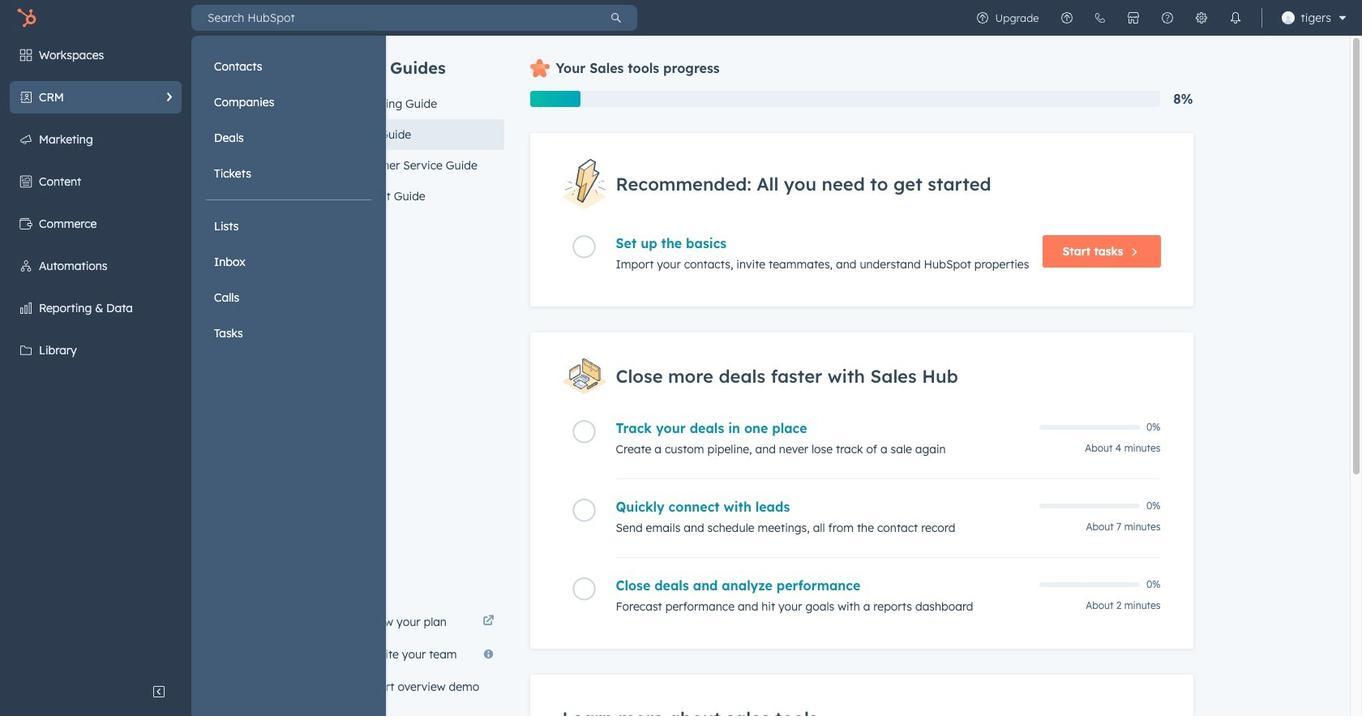 Task type: vqa. For each thing, say whether or not it's contained in the screenshot.
1st Press to sort. image
no



Task type: describe. For each thing, give the bounding box(es) containing it.
notifications image
[[1229, 11, 1242, 24]]

1 link opens in a new window image from the top
[[483, 612, 494, 632]]

user guides element
[[339, 36, 504, 212]]

2 link opens in a new window image from the top
[[483, 615, 494, 628]]



Task type: locate. For each thing, give the bounding box(es) containing it.
settings image
[[1195, 11, 1208, 24]]

help image
[[1161, 11, 1174, 24]]

progress bar
[[530, 91, 580, 107]]

Search HubSpot search field
[[191, 5, 595, 31]]

menu
[[965, 0, 1353, 36], [0, 36, 386, 716], [206, 50, 371, 350]]

link opens in a new window image
[[483, 612, 494, 632], [483, 615, 494, 628]]

howard n/a image
[[1282, 11, 1295, 24]]

free trials image
[[1060, 11, 1073, 24]]

marketplaces image
[[1127, 11, 1140, 24]]



